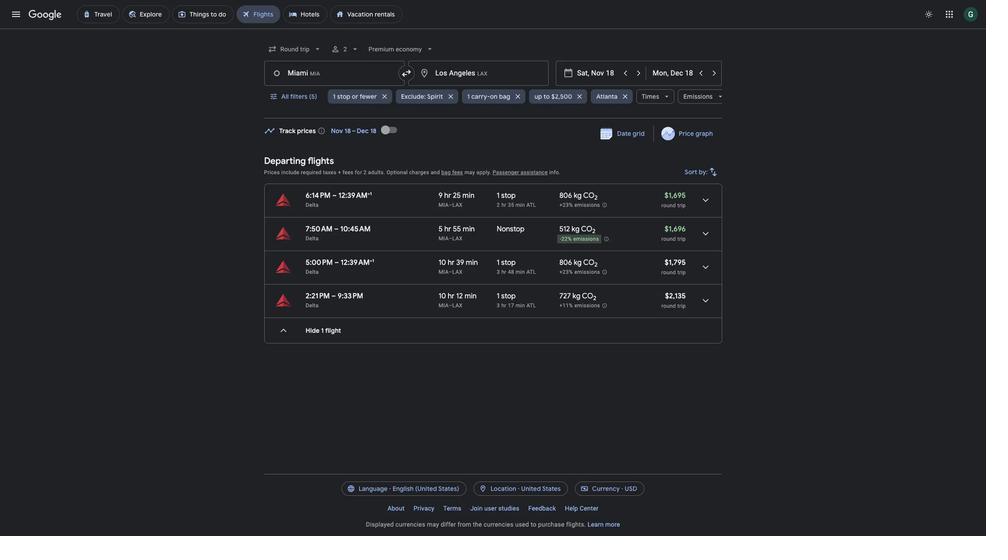 Task type: locate. For each thing, give the bounding box(es) containing it.
Return text field
[[653, 61, 694, 85]]

0 horizontal spatial bag
[[442, 170, 451, 176]]

bag right on at top
[[499, 93, 510, 101]]

+23% emissions for $1,795
[[560, 269, 600, 276]]

hr inside 1 stop 3 hr 48 min atl
[[502, 269, 507, 276]]

1 vertical spatial 806
[[560, 259, 572, 267]]

55
[[453, 225, 461, 234]]

2 vertical spatial atl
[[527, 303, 536, 309]]

atl right 35
[[527, 202, 536, 208]]

12:39 am inside 5:00 pm – 12:39 am + 1
[[341, 259, 370, 267]]

1795 US dollars text field
[[665, 259, 686, 267]]

Arrival time: 10:45 AM. text field
[[340, 225, 371, 234]]

+ down 10:45 am
[[370, 258, 372, 264]]

2 3 from the top
[[497, 303, 500, 309]]

1 806 kg co 2 from the top
[[560, 191, 598, 202]]

the
[[473, 522, 482, 529]]

+ down adults.
[[368, 191, 370, 197]]

fees
[[343, 170, 354, 176], [452, 170, 463, 176]]

2 trip from the top
[[678, 236, 686, 242]]

3 trip from the top
[[678, 270, 686, 276]]

join
[[470, 505, 483, 513]]

10 inside 10 hr 12 min mia – lax
[[439, 292, 446, 301]]

0 vertical spatial 1 stop flight. element
[[497, 191, 516, 202]]

2 10 from the top
[[439, 292, 446, 301]]

1 stop flight. element
[[497, 191, 516, 202], [497, 259, 516, 269], [497, 292, 516, 302]]

total duration 10 hr 12 min. element
[[439, 292, 497, 302]]

atl right the 48
[[527, 269, 536, 276]]

1 stop flight. element for 10 hr 12 min
[[497, 292, 516, 302]]

round inside $2,135 round trip
[[662, 303, 676, 310]]

trip down $1,696
[[678, 236, 686, 242]]

min right 12 on the bottom
[[465, 292, 477, 301]]

3 round from the top
[[662, 270, 676, 276]]

0 vertical spatial atl
[[527, 202, 536, 208]]

round down '2135 us dollars' text field at the right bottom
[[662, 303, 676, 310]]

mia down the total duration 10 hr 39 min. 'element'
[[439, 269, 449, 276]]

1
[[333, 93, 336, 101], [467, 93, 470, 101], [370, 191, 372, 197], [497, 191, 500, 200], [372, 258, 374, 264], [497, 259, 500, 267], [497, 292, 500, 301], [321, 327, 324, 335]]

1 vertical spatial atl
[[527, 269, 536, 276]]

1 horizontal spatial may
[[465, 170, 475, 176]]

delta down 7:50 am text box
[[306, 236, 319, 242]]

1 stop flight. element up the 17
[[497, 292, 516, 302]]

stop up the 17
[[501, 292, 516, 301]]

atl right the 17
[[527, 303, 536, 309]]

co up +11% emissions
[[582, 292, 593, 301]]

+23% for 10 hr 39 min
[[560, 269, 573, 276]]

stop inside popup button
[[337, 93, 350, 101]]

bag right the and
[[442, 170, 451, 176]]

prices
[[264, 170, 280, 176]]

2:21 pm – 9:33 pm delta
[[306, 292, 363, 309]]

exclude: spirit
[[401, 93, 443, 101]]

leaves miami international airport at 6:14 pm on saturday, november 18 and arrives at los angeles international airport at 12:39 am on sunday, november 19. element
[[306, 191, 372, 200]]

round inside the $1,696 round trip
[[662, 236, 676, 242]]

hr inside 10 hr 39 min mia – lax
[[448, 259, 455, 267]]

+ right taxes
[[338, 170, 341, 176]]

flight details. leaves miami international airport at 2:21 pm on saturday, november 18 and arrives at los angeles international airport at 9:33 pm on saturday, november 18. image
[[695, 290, 716, 312]]

2:21 pm
[[306, 292, 330, 301]]

trip for $1,795
[[678, 270, 686, 276]]

co up -22% emissions on the top
[[581, 225, 592, 234]]

2 inside popup button
[[343, 46, 347, 53]]

on
[[490, 93, 498, 101]]

+23% up 727
[[560, 269, 573, 276]]

kg down -22% emissions on the top
[[574, 259, 582, 267]]

1 stop flight. element for 10 hr 39 min
[[497, 259, 516, 269]]

+23% emissions up 512 kg co 2
[[560, 202, 600, 209]]

2 delta from the top
[[306, 236, 319, 242]]

location
[[491, 485, 516, 493]]

bag inside departing flights main content
[[442, 170, 451, 176]]

12:39 am for 5:00 pm
[[341, 259, 370, 267]]

lax down 55
[[452, 236, 463, 242]]

bag inside 1 carry-on bag popup button
[[499, 93, 510, 101]]

2
[[343, 46, 347, 53], [364, 170, 367, 176], [595, 194, 598, 202], [497, 202, 500, 208], [592, 228, 596, 235], [595, 261, 598, 269], [593, 295, 597, 302]]

0 vertical spatial 3
[[497, 269, 500, 276]]

806 kg co 2 up 512 kg co 2
[[560, 191, 598, 202]]

12:39 am down for
[[339, 191, 368, 200]]

user
[[484, 505, 497, 513]]

by:
[[699, 168, 708, 176]]

1 vertical spatial may
[[427, 522, 439, 529]]

min right 25
[[463, 191, 475, 200]]

1 +23% from the top
[[560, 202, 573, 209]]

12:39 am down 10:45 am
[[341, 259, 370, 267]]

or
[[352, 93, 358, 101]]

find the best price region
[[264, 119, 722, 149]]

used
[[515, 522, 529, 529]]

lax inside 10 hr 12 min mia – lax
[[452, 303, 463, 309]]

806 up 512
[[560, 191, 572, 200]]

co inside 512 kg co 2
[[581, 225, 592, 234]]

exclude: spirit button
[[396, 86, 458, 107]]

2 806 from the top
[[560, 259, 572, 267]]

stop inside 1 stop 3 hr 48 min atl
[[501, 259, 516, 267]]

taxes
[[323, 170, 337, 176]]

4 mia from the top
[[439, 303, 449, 309]]

flight
[[325, 327, 341, 335]]

0 vertical spatial +23% emissions
[[560, 202, 600, 209]]

1 806 from the top
[[560, 191, 572, 200]]

$1,695
[[665, 191, 686, 200]]

1 vertical spatial +23% emissions
[[560, 269, 600, 276]]

atl inside 1 stop 3 hr 17 min atl
[[527, 303, 536, 309]]

2 atl from the top
[[527, 269, 536, 276]]

states
[[542, 485, 561, 493]]

emissions down 512 kg co 2
[[573, 236, 599, 243]]

fewer
[[360, 93, 377, 101]]

– down total duration 10 hr 12 min. 'element'
[[449, 303, 452, 309]]

0 vertical spatial 12:39 am
[[339, 191, 368, 200]]

2 vertical spatial 1 stop flight. element
[[497, 292, 516, 302]]

mia down 5
[[439, 236, 449, 242]]

date grid
[[617, 130, 645, 138]]

– right 7:50 am
[[334, 225, 339, 234]]

2 vertical spatial +
[[370, 258, 372, 264]]

round inside $1,795 round trip
[[662, 270, 676, 276]]

3 1 stop flight. element from the top
[[497, 292, 516, 302]]

trip down $1,695
[[678, 203, 686, 209]]

0 vertical spatial may
[[465, 170, 475, 176]]

to inside popup button
[[544, 93, 550, 101]]

fees left for
[[343, 170, 354, 176]]

change appearance image
[[918, 4, 940, 25]]

–
[[332, 191, 337, 200], [449, 202, 452, 208], [334, 225, 339, 234], [449, 236, 452, 242], [335, 259, 339, 267], [449, 269, 452, 276], [332, 292, 336, 301], [449, 303, 452, 309]]

+23% emissions
[[560, 202, 600, 209], [560, 269, 600, 276]]

2 round from the top
[[662, 236, 676, 242]]

min inside 1 stop 2 hr 35 min atl
[[516, 202, 525, 208]]

min right the 17
[[516, 303, 525, 309]]

mia inside 10 hr 12 min mia – lax
[[439, 303, 449, 309]]

mia down 9
[[439, 202, 449, 208]]

4 lax from the top
[[452, 303, 463, 309]]

flight details. leaves miami international airport at 5:00 pm on saturday, november 18 and arrives at los angeles international airport at 12:39 am on sunday, november 19. image
[[695, 257, 716, 278]]

10 inside 10 hr 39 min mia – lax
[[439, 259, 446, 267]]

co inside 727 kg co 2
[[582, 292, 593, 301]]

delta inside 2:21 pm – 9:33 pm delta
[[306, 303, 319, 309]]

layover (1 of 1) is a 3 hr 17 min layover at hartsfield-jackson atlanta international airport in atlanta. element
[[497, 302, 555, 310]]

emissions up 727 kg co 2
[[575, 269, 600, 276]]

may left "apply."
[[465, 170, 475, 176]]

12:39 am for 6:14 pm
[[339, 191, 368, 200]]

min inside 10 hr 12 min mia – lax
[[465, 292, 477, 301]]

lax down 25
[[452, 202, 463, 208]]

2 +23% from the top
[[560, 269, 573, 276]]

kg for $1,696
[[572, 225, 580, 234]]

0 vertical spatial to
[[544, 93, 550, 101]]

to right used
[[531, 522, 537, 529]]

1 round from the top
[[662, 203, 676, 209]]

3 left the 48
[[497, 269, 500, 276]]

atl inside 1 stop 2 hr 35 min atl
[[527, 202, 536, 208]]

2 lax from the top
[[452, 236, 463, 242]]

+ for 6:14 pm
[[368, 191, 370, 197]]

atl for 9 hr 25 min
[[527, 202, 536, 208]]

nov 18 – dec 18
[[331, 127, 377, 135]]

None search field
[[264, 38, 728, 119]]

trip inside the $1,695 round trip
[[678, 203, 686, 209]]

10 left 12 on the bottom
[[439, 292, 446, 301]]

1 vertical spatial 806 kg co 2
[[560, 259, 598, 269]]

0 vertical spatial 10
[[439, 259, 446, 267]]

1 stop or fewer
[[333, 93, 377, 101]]

lax inside 10 hr 39 min mia – lax
[[452, 269, 463, 276]]

stop inside 1 stop 3 hr 17 min atl
[[501, 292, 516, 301]]

all
[[281, 93, 289, 101]]

– right 6:14 pm
[[332, 191, 337, 200]]

Arrival time: 12:39 AM on  Sunday, November 19. text field
[[339, 191, 372, 200]]

1 horizontal spatial currencies
[[484, 522, 514, 529]]

co for $1,795
[[583, 259, 595, 267]]

1 vertical spatial +23%
[[560, 269, 573, 276]]

None text field
[[264, 61, 405, 86]]

kg up -22% emissions on the top
[[572, 225, 580, 234]]

18
[[370, 127, 377, 135]]

+11% emissions
[[560, 303, 600, 309]]

$2,500
[[552, 93, 572, 101]]

round inside the $1,695 round trip
[[662, 203, 676, 209]]

lax down 39
[[452, 269, 463, 276]]

mia
[[439, 202, 449, 208], [439, 236, 449, 242], [439, 269, 449, 276], [439, 303, 449, 309]]

up
[[535, 93, 542, 101]]

4 delta from the top
[[306, 303, 319, 309]]

trip inside the $1,696 round trip
[[678, 236, 686, 242]]

1 stop flight. element up 35
[[497, 191, 516, 202]]

passenger
[[493, 170, 519, 176]]

Departure time: 6:14 PM. text field
[[306, 191, 331, 200]]

806 down 22%
[[560, 259, 572, 267]]

delta
[[306, 202, 319, 208], [306, 236, 319, 242], [306, 269, 319, 276], [306, 303, 319, 309]]

806
[[560, 191, 572, 200], [560, 259, 572, 267]]

hr left the 17
[[502, 303, 507, 309]]

+23% for 9 hr 25 min
[[560, 202, 573, 209]]

– inside 5:00 pm – 12:39 am + 1
[[335, 259, 339, 267]]

1 vertical spatial bag
[[442, 170, 451, 176]]

0 vertical spatial bag
[[499, 93, 510, 101]]

round for $1,695
[[662, 203, 676, 209]]

currencies down join user studies link
[[484, 522, 514, 529]]

lax
[[452, 202, 463, 208], [452, 236, 463, 242], [452, 269, 463, 276], [452, 303, 463, 309]]

1 vertical spatial 1 stop flight. element
[[497, 259, 516, 269]]

+23% emissions for $1,695
[[560, 202, 600, 209]]

differ
[[441, 522, 456, 529]]

hr right 5
[[444, 225, 451, 234]]

1 vertical spatial 3
[[497, 303, 500, 309]]

min inside 5 hr 55 min mia – lax
[[463, 225, 475, 234]]

Departure text field
[[577, 61, 618, 85]]

emissions down 727 kg co 2
[[575, 303, 600, 309]]

round down $1,696
[[662, 236, 676, 242]]

stop up 35
[[501, 191, 516, 200]]

10 hr 12 min mia – lax
[[439, 292, 477, 309]]

delta down departure time: 5:00 pm. text field
[[306, 269, 319, 276]]

1 10 from the top
[[439, 259, 446, 267]]

(united
[[415, 485, 437, 493]]

1 horizontal spatial fees
[[452, 170, 463, 176]]

to
[[544, 93, 550, 101], [531, 522, 537, 529]]

1 1 stop flight. element from the top
[[497, 191, 516, 202]]

2 currencies from the left
[[484, 522, 514, 529]]

kg
[[574, 191, 582, 200], [572, 225, 580, 234], [574, 259, 582, 267], [573, 292, 581, 301]]

– down the total duration 10 hr 39 min. 'element'
[[449, 269, 452, 276]]

kg up +11% emissions
[[573, 292, 581, 301]]

emissions up 512 kg co 2
[[575, 202, 600, 209]]

feedback
[[528, 505, 556, 513]]

lax down 12 on the bottom
[[452, 303, 463, 309]]

None field
[[264, 41, 326, 57], [365, 41, 438, 57], [264, 41, 326, 57], [365, 41, 438, 57]]

min right 39
[[466, 259, 478, 267]]

5:00 pm – 12:39 am + 1
[[306, 258, 374, 267]]

mia inside 5 hr 55 min mia – lax
[[439, 236, 449, 242]]

1695 US dollars text field
[[665, 191, 686, 200]]

+ inside 6:14 pm – 12:39 am + 1
[[368, 191, 370, 197]]

to right up
[[544, 93, 550, 101]]

co up 512 kg co 2
[[583, 191, 595, 200]]

delta down the 2:21 pm text field
[[306, 303, 319, 309]]

hr left 39
[[448, 259, 455, 267]]

0 vertical spatial 806
[[560, 191, 572, 200]]

currencies down privacy 'link'
[[396, 522, 425, 529]]

united
[[521, 485, 541, 493]]

10 left 39
[[439, 259, 446, 267]]

727 kg co 2
[[560, 292, 597, 302]]

806 kg co 2 down -22% emissions on the top
[[560, 259, 598, 269]]

1 inside 1 stop 3 hr 48 min atl
[[497, 259, 500, 267]]

atl inside 1 stop 3 hr 48 min atl
[[527, 269, 536, 276]]

3 atl from the top
[[527, 303, 536, 309]]

trip down $1,795
[[678, 270, 686, 276]]

10:45 am
[[340, 225, 371, 234]]

– inside 5 hr 55 min mia – lax
[[449, 236, 452, 242]]

hr left 12 on the bottom
[[448, 292, 455, 301]]

0 horizontal spatial currencies
[[396, 522, 425, 529]]

0 horizontal spatial may
[[427, 522, 439, 529]]

kg for $1,695
[[574, 191, 582, 200]]

trip for $1,696
[[678, 236, 686, 242]]

mia inside 10 hr 39 min mia – lax
[[439, 269, 449, 276]]

sort by:
[[685, 168, 708, 176]]

join user studies link
[[466, 502, 524, 516]]

kg up 512 kg co 2
[[574, 191, 582, 200]]

may
[[465, 170, 475, 176], [427, 522, 439, 529]]

emissions for $1,795
[[575, 269, 600, 276]]

round down $1,695
[[662, 203, 676, 209]]

privacy
[[414, 505, 435, 513]]

1 +23% emissions from the top
[[560, 202, 600, 209]]

806 for 10 hr 39 min
[[560, 259, 572, 267]]

hr
[[444, 191, 451, 200], [502, 202, 507, 208], [444, 225, 451, 234], [448, 259, 455, 267], [502, 269, 507, 276], [448, 292, 455, 301], [502, 303, 507, 309]]

2 inside 512 kg co 2
[[592, 228, 596, 235]]

lax inside "9 hr 25 min mia – lax"
[[452, 202, 463, 208]]

1 vertical spatial to
[[531, 522, 537, 529]]

806 for 9 hr 25 min
[[560, 191, 572, 200]]

1 atl from the top
[[527, 202, 536, 208]]

may left differ
[[427, 522, 439, 529]]

hr left 35
[[502, 202, 507, 208]]

1 stop 2 hr 35 min atl
[[497, 191, 536, 208]]

+ inside 5:00 pm – 12:39 am + 1
[[370, 258, 372, 264]]

terms link
[[439, 502, 466, 516]]

1 lax from the top
[[452, 202, 463, 208]]

apply.
[[477, 170, 491, 176]]

kg inside 512 kg co 2
[[572, 225, 580, 234]]

1 vertical spatial +
[[368, 191, 370, 197]]

– right 5:00 pm
[[335, 259, 339, 267]]

atlanta
[[596, 93, 618, 101]]

fees right the and
[[452, 170, 463, 176]]

– inside 10 hr 12 min mia – lax
[[449, 303, 452, 309]]

min inside 1 stop 3 hr 48 min atl
[[516, 269, 525, 276]]

mia for 5 hr 55 min
[[439, 236, 449, 242]]

1 3 from the top
[[497, 269, 500, 276]]

min right 55
[[463, 225, 475, 234]]

hr left the 48
[[502, 269, 507, 276]]

trip down '2135 us dollars' text field at the right bottom
[[678, 303, 686, 310]]

lax for 12
[[452, 303, 463, 309]]

atl for 10 hr 39 min
[[527, 269, 536, 276]]

4 round from the top
[[662, 303, 676, 310]]

3 inside 1 stop 3 hr 17 min atl
[[497, 303, 500, 309]]

1 horizontal spatial bag
[[499, 93, 510, 101]]

$2,135
[[665, 292, 686, 301]]

Departure time: 2:21 PM. text field
[[306, 292, 330, 301]]

3 inside 1 stop 3 hr 48 min atl
[[497, 269, 500, 276]]

2 806 kg co 2 from the top
[[560, 259, 598, 269]]

co for $1,695
[[583, 191, 595, 200]]

mia inside "9 hr 25 min mia – lax"
[[439, 202, 449, 208]]

+23%
[[560, 202, 573, 209], [560, 269, 573, 276]]

12:39 am inside 6:14 pm – 12:39 am + 1
[[339, 191, 368, 200]]

1 inside 1 stop 3 hr 17 min atl
[[497, 292, 500, 301]]

hr right 9
[[444, 191, 451, 200]]

+
[[338, 170, 341, 176], [368, 191, 370, 197], [370, 258, 372, 264]]

round down $1,795
[[662, 270, 676, 276]]

mia down total duration 10 hr 12 min. 'element'
[[439, 303, 449, 309]]

trip inside $2,135 round trip
[[678, 303, 686, 310]]

1 stop flight. element up the 48
[[497, 259, 516, 269]]

1 vertical spatial 10
[[439, 292, 446, 301]]

learn more about tracked prices image
[[318, 127, 326, 135]]

1 mia from the top
[[439, 202, 449, 208]]

0 vertical spatial +23%
[[560, 202, 573, 209]]

all filters (5)
[[281, 93, 317, 101]]

4 trip from the top
[[678, 303, 686, 310]]

2 1 stop flight. element from the top
[[497, 259, 516, 269]]

3 left the 17
[[497, 303, 500, 309]]

0 horizontal spatial fees
[[343, 170, 354, 176]]

learn more link
[[588, 522, 620, 529]]

+23% up 512
[[560, 202, 573, 209]]

atl
[[527, 202, 536, 208], [527, 269, 536, 276], [527, 303, 536, 309]]

loading results progress bar
[[0, 29, 986, 30]]

2 mia from the top
[[439, 236, 449, 242]]

+23% emissions up 727 kg co 2
[[560, 269, 600, 276]]

1 trip from the top
[[678, 203, 686, 209]]

1 horizontal spatial to
[[544, 93, 550, 101]]

10
[[439, 259, 446, 267], [439, 292, 446, 301]]

lax inside 5 hr 55 min mia – lax
[[452, 236, 463, 242]]

1 fees from the left
[[343, 170, 354, 176]]

0 vertical spatial 806 kg co 2
[[560, 191, 598, 202]]

– inside 10 hr 39 min mia – lax
[[449, 269, 452, 276]]

min right 35
[[516, 202, 525, 208]]

– down total duration 5 hr 55 min. element
[[449, 236, 452, 242]]

2 +23% emissions from the top
[[560, 269, 600, 276]]

layover (1 of 1) is a 3 hr 48 min layover at hartsfield-jackson atlanta international airport in atlanta. element
[[497, 269, 555, 276]]

min right the 48
[[516, 269, 525, 276]]

round
[[662, 203, 676, 209], [662, 236, 676, 242], [662, 270, 676, 276], [662, 303, 676, 310]]

co down -22% emissions on the top
[[583, 259, 595, 267]]

3 lax from the top
[[452, 269, 463, 276]]

about
[[388, 505, 405, 513]]

3 mia from the top
[[439, 269, 449, 276]]

sort by: button
[[681, 161, 722, 183]]

delta down 6:14 pm
[[306, 202, 319, 208]]

kg inside 727 kg co 2
[[573, 292, 581, 301]]

trip inside $1,795 round trip
[[678, 270, 686, 276]]

– right 2:21 pm
[[332, 292, 336, 301]]

stop inside 1 stop 2 hr 35 min atl
[[501, 191, 516, 200]]

flight details. leaves miami international airport at 6:14 pm on saturday, november 18 and arrives at los angeles international airport at 12:39 am on sunday, november 19. image
[[695, 190, 716, 211]]

min inside 10 hr 39 min mia – lax
[[466, 259, 478, 267]]

stop up the 48
[[501, 259, 516, 267]]

– down total duration 9 hr 25 min. element
[[449, 202, 452, 208]]

emissions for $1,695
[[575, 202, 600, 209]]

stop left the "or"
[[337, 93, 350, 101]]

currencies
[[396, 522, 425, 529], [484, 522, 514, 529]]

departing flights
[[264, 156, 334, 167]]

los
[[435, 69, 447, 77]]

1 vertical spatial 12:39 am
[[341, 259, 370, 267]]

727
[[560, 292, 571, 301]]



Task type: describe. For each thing, give the bounding box(es) containing it.
total duration 5 hr 55 min. element
[[439, 225, 497, 235]]

$1,695 round trip
[[662, 191, 686, 209]]

times button
[[636, 86, 675, 107]]

los angeles
[[435, 69, 475, 77]]

feedback link
[[524, 502, 561, 516]]

prices include required taxes + fees for 2 adults. optional charges and bag fees may apply. passenger assistance
[[264, 170, 548, 176]]

– inside 6:14 pm – 12:39 am + 1
[[332, 191, 337, 200]]

nov
[[331, 127, 343, 135]]

flight details. leaves miami international airport at 7:50 am on saturday, november 18 and arrives at los angeles international airport at 10:45 am on saturday, november 18. image
[[695, 223, 716, 245]]

usd
[[625, 485, 637, 493]]

up to $2,500 button
[[529, 86, 588, 107]]

5 hr 55 min mia – lax
[[439, 225, 475, 242]]

22%
[[562, 236, 572, 243]]

hr inside "9 hr 25 min mia – lax"
[[444, 191, 451, 200]]

states)
[[439, 485, 459, 493]]

$1,696 round trip
[[662, 225, 686, 242]]

0 horizontal spatial to
[[531, 522, 537, 529]]

18 – dec
[[345, 127, 369, 135]]

trip for $1,695
[[678, 203, 686, 209]]

5
[[439, 225, 443, 234]]

$1,696
[[665, 225, 686, 234]]

10 hr 39 min mia – lax
[[439, 259, 478, 276]]

hr inside 1 stop 2 hr 35 min atl
[[502, 202, 507, 208]]

(5)
[[309, 93, 317, 101]]

hr inside 5 hr 55 min mia – lax
[[444, 225, 451, 234]]

round for $1,696
[[662, 236, 676, 242]]

9:33 pm
[[338, 292, 363, 301]]

filters
[[290, 93, 307, 101]]

kg for $2,135
[[573, 292, 581, 301]]

english (united states)
[[393, 485, 459, 493]]

delta inside 7:50 am – 10:45 am delta
[[306, 236, 319, 242]]

2 inside 727 kg co 2
[[593, 295, 597, 302]]

help center
[[565, 505, 599, 513]]

exclude:
[[401, 93, 426, 101]]

language
[[359, 485, 388, 493]]

1 carry-on bag button
[[462, 86, 526, 107]]

2 fees from the left
[[452, 170, 463, 176]]

Los Angeles text field
[[408, 61, 549, 86]]

+11%
[[560, 303, 573, 309]]

17
[[508, 303, 514, 309]]

english
[[393, 485, 414, 493]]

currency
[[592, 485, 620, 493]]

1 stop or fewer button
[[328, 86, 392, 107]]

atlanta button
[[591, 86, 633, 107]]

1 inside 6:14 pm – 12:39 am + 1
[[370, 191, 372, 197]]

track prices
[[279, 127, 316, 135]]

6:14 pm
[[306, 191, 331, 200]]

min inside "9 hr 25 min mia – lax"
[[463, 191, 475, 200]]

round for $1,795
[[662, 270, 676, 276]]

– inside 2:21 pm – 9:33 pm delta
[[332, 292, 336, 301]]

– inside 7:50 am – 10:45 am delta
[[334, 225, 339, 234]]

1 inside 1 stop 2 hr 35 min atl
[[497, 191, 500, 200]]

all filters (5) button
[[264, 86, 324, 107]]

hr inside 10 hr 12 min mia – lax
[[448, 292, 455, 301]]

Arrival time: 12:39 AM on  Sunday, November 19. text field
[[341, 258, 374, 267]]

leaves miami international airport at 2:21 pm on saturday, november 18 and arrives at los angeles international airport at 9:33 pm on saturday, november 18. element
[[306, 292, 363, 301]]

$1,795
[[665, 259, 686, 267]]

grid
[[633, 130, 645, 138]]

departing
[[264, 156, 306, 167]]

date
[[617, 130, 631, 138]]

Departure time: 7:50 AM. text field
[[306, 225, 333, 234]]

total duration 9 hr 25 min. element
[[439, 191, 497, 202]]

price graph button
[[656, 126, 720, 142]]

2 inside 1 stop 2 hr 35 min atl
[[497, 202, 500, 208]]

lax for 39
[[452, 269, 463, 276]]

emissions for $2,135
[[575, 303, 600, 309]]

united states
[[521, 485, 561, 493]]

2135 US dollars text field
[[665, 292, 686, 301]]

1 carry-on bag
[[467, 93, 510, 101]]

may inside departing flights main content
[[465, 170, 475, 176]]

co for $2,135
[[582, 292, 593, 301]]

mia for 10 hr 39 min
[[439, 269, 449, 276]]

1 delta from the top
[[306, 202, 319, 208]]

departing flights main content
[[264, 119, 722, 351]]

optional
[[387, 170, 408, 176]]

2 button
[[327, 38, 363, 60]]

stop for 9 hr 25 min
[[501, 191, 516, 200]]

lax for 25
[[452, 202, 463, 208]]

mia for 9 hr 25 min
[[439, 202, 449, 208]]

7:50 am
[[306, 225, 333, 234]]

leaves miami international airport at 5:00 pm on saturday, november 18 and arrives at los angeles international airport at 12:39 am on sunday, november 19. element
[[306, 258, 374, 267]]

terms
[[443, 505, 461, 513]]

displayed currencies may differ from the currencies used to purchase flights. learn more
[[366, 522, 620, 529]]

for
[[355, 170, 362, 176]]

5:00 pm
[[306, 259, 333, 267]]

from
[[458, 522, 471, 529]]

round for $2,135
[[662, 303, 676, 310]]

main menu image
[[11, 9, 21, 20]]

about link
[[383, 502, 409, 516]]

lax for 55
[[452, 236, 463, 242]]

date grid button
[[594, 126, 652, 142]]

9 hr 25 min mia – lax
[[439, 191, 475, 208]]

Departure time: 5:00 PM. text field
[[306, 259, 333, 267]]

spirit
[[427, 93, 443, 101]]

stop for 10 hr 39 min
[[501, 259, 516, 267]]

none text field inside 'search field'
[[264, 61, 405, 86]]

hide 1 flight image
[[273, 320, 294, 342]]

39
[[456, 259, 464, 267]]

displayed
[[366, 522, 394, 529]]

none search field containing los angeles
[[264, 38, 728, 119]]

nonstop flight. element
[[497, 225, 525, 235]]

nonstop
[[497, 225, 525, 234]]

10 for 10 hr 12 min
[[439, 292, 446, 301]]

learn
[[588, 522, 604, 529]]

1 currencies from the left
[[396, 522, 425, 529]]

required
[[301, 170, 322, 176]]

adults.
[[368, 170, 385, 176]]

1 stop flight. element for 9 hr 25 min
[[497, 191, 516, 202]]

atl for 10 hr 12 min
[[527, 303, 536, 309]]

1 inside 5:00 pm – 12:39 am + 1
[[372, 258, 374, 264]]

flights
[[308, 156, 334, 167]]

min inside 1 stop 3 hr 17 min atl
[[516, 303, 525, 309]]

swap origin and destination. image
[[401, 68, 412, 79]]

hr inside 1 stop 3 hr 17 min atl
[[502, 303, 507, 309]]

806 kg co 2 for $1,795
[[560, 259, 598, 269]]

512 kg co 2
[[560, 225, 596, 235]]

+ for 5:00 pm
[[370, 258, 372, 264]]

7:50 am – 10:45 am delta
[[306, 225, 371, 242]]

1 stop 3 hr 48 min atl
[[497, 259, 536, 276]]

trip for $2,135
[[678, 303, 686, 310]]

1696 US dollars text field
[[665, 225, 686, 234]]

emissions
[[684, 93, 713, 101]]

– inside "9 hr 25 min mia – lax"
[[449, 202, 452, 208]]

and
[[431, 170, 440, 176]]

3 for 10 hr 12 min
[[497, 303, 500, 309]]

806 kg co 2 for $1,695
[[560, 191, 598, 202]]

track
[[279, 127, 296, 135]]

leaves miami international airport at 7:50 am on saturday, november 18 and arrives at los angeles international airport at 10:45 am on saturday, november 18. element
[[306, 225, 371, 234]]

layover (1 of 1) is a 2 hr 35 min layover at hartsfield-jackson atlanta international airport in atlanta. element
[[497, 202, 555, 209]]

12
[[456, 292, 463, 301]]

$1,795 round trip
[[662, 259, 686, 276]]

3 for 10 hr 39 min
[[497, 269, 500, 276]]

25
[[453, 191, 461, 200]]

-
[[560, 236, 562, 243]]

kg for $1,795
[[574, 259, 582, 267]]

mia for 10 hr 12 min
[[439, 303, 449, 309]]

co for $1,696
[[581, 225, 592, 234]]

stop for 10 hr 12 min
[[501, 292, 516, 301]]

10 for 10 hr 39 min
[[439, 259, 446, 267]]

35
[[508, 202, 514, 208]]

Arrival time: 9:33 PM. text field
[[338, 292, 363, 301]]

48
[[508, 269, 514, 276]]

total duration 10 hr 39 min. element
[[439, 259, 497, 269]]

assistance
[[521, 170, 548, 176]]

emissions button
[[678, 86, 728, 107]]

-22% emissions
[[560, 236, 599, 243]]

3 delta from the top
[[306, 269, 319, 276]]

0 vertical spatial +
[[338, 170, 341, 176]]



Task type: vqa. For each thing, say whether or not it's contained in the screenshot.
3 in the 1 stop 3 hr 17 min ATL
yes



